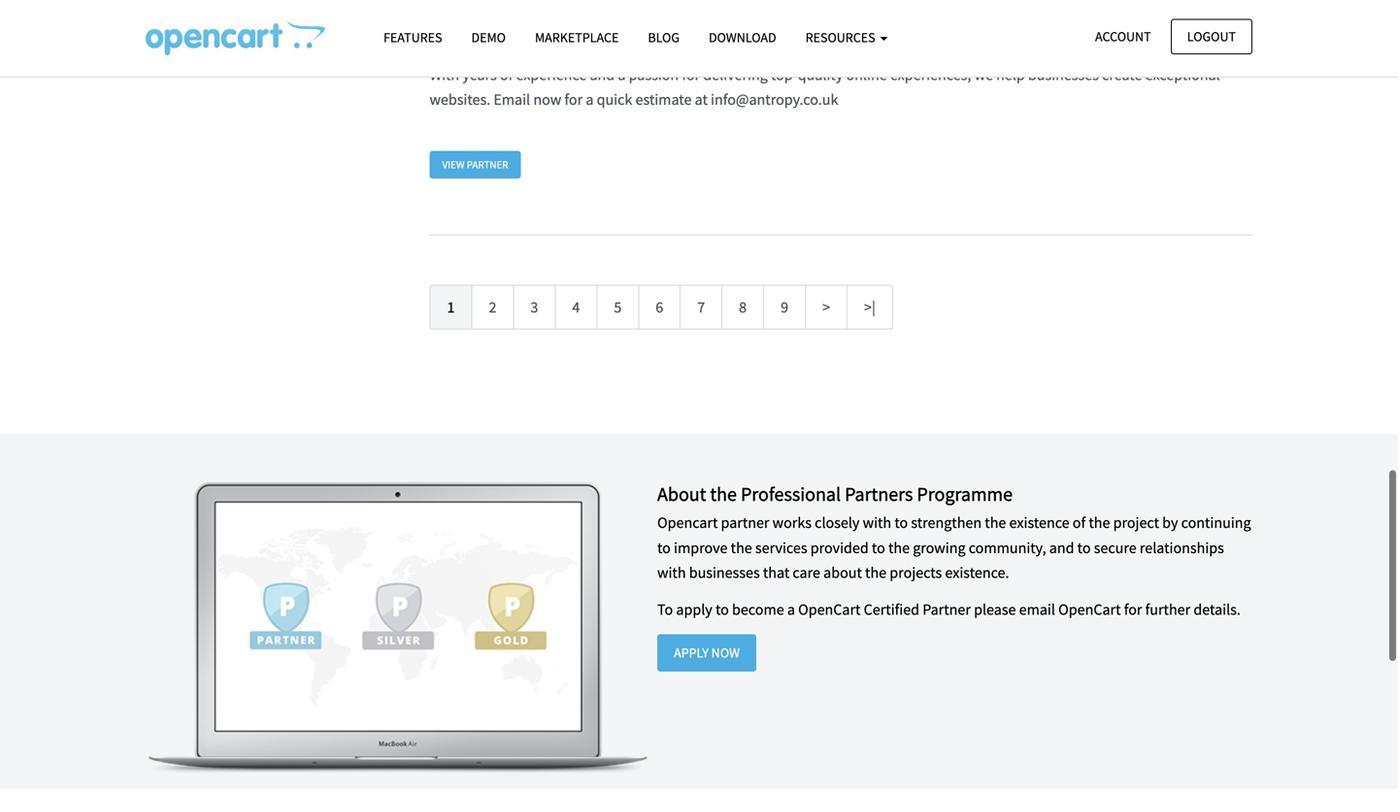 Task type: locate. For each thing, give the bounding box(es) containing it.
passion
[[629, 65, 679, 84]]

partner down existence.
[[923, 600, 971, 620]]

>|
[[865, 298, 876, 317]]

professional
[[741, 482, 841, 507]]

of
[[643, 40, 656, 60], [500, 65, 513, 84], [1073, 514, 1086, 533]]

for right now
[[565, 90, 583, 109]]

marketplace
[[535, 29, 619, 46]]

logout
[[1188, 28, 1237, 45]]

2 vertical spatial and
[[1050, 538, 1075, 558]]

certified
[[864, 600, 920, 620]]

with down partners
[[863, 514, 892, 533]]

1 vertical spatial businesses
[[689, 563, 760, 583]]

the up community,
[[985, 514, 1007, 533]]

businesses down improve
[[689, 563, 760, 583]]

antropy,
[[446, 40, 501, 60]]

0 horizontal spatial for
[[565, 90, 583, 109]]

the right about
[[866, 563, 887, 583]]

2 link
[[472, 285, 514, 330]]

we left the are
[[505, 40, 523, 60]]

to apply to become a opencart certified partner please email opencart for further details.
[[658, 600, 1241, 620]]

0 vertical spatial businesses
[[1029, 65, 1099, 84]]

account
[[1096, 28, 1152, 45]]

4 link
[[555, 285, 598, 330]]

and up help
[[997, 40, 1021, 60]]

with
[[863, 514, 892, 533], [658, 563, 686, 583]]

the down partner
[[731, 538, 753, 558]]

opencart - partners image
[[146, 20, 325, 55]]

0 horizontal spatial with
[[658, 563, 686, 583]]

9 link
[[764, 285, 806, 330]]

1 horizontal spatial for
[[682, 65, 700, 84]]

2 horizontal spatial of
[[1073, 514, 1086, 533]]

existence
[[1010, 514, 1070, 533]]

top-
[[771, 65, 798, 84]]

care
[[793, 563, 821, 583]]

the up projects
[[889, 538, 910, 558]]

skilled
[[561, 40, 604, 60]]

1 vertical spatial we
[[975, 65, 994, 84]]

>
[[823, 298, 831, 317]]

existence.
[[946, 563, 1010, 583]]

years
[[463, 65, 497, 84]]

with up to
[[658, 563, 686, 583]]

partner
[[721, 514, 770, 533]]

8
[[739, 298, 747, 317]]

outstanding
[[915, 40, 993, 60]]

now
[[534, 90, 562, 109]]

a left the "quick"
[[586, 90, 594, 109]]

features
[[384, 29, 442, 46]]

partner
[[467, 158, 509, 172], [923, 600, 971, 620]]

0 vertical spatial and
[[997, 40, 1021, 60]]

and up the "quick"
[[590, 65, 615, 84]]

download
[[709, 29, 777, 46]]

marketplace link
[[521, 20, 634, 55]]

2 vertical spatial for
[[1125, 600, 1143, 620]]

to right provided
[[872, 538, 886, 558]]

and down existence
[[1050, 538, 1075, 558]]

1 horizontal spatial and
[[997, 40, 1021, 60]]

partner right view
[[467, 158, 509, 172]]

2 horizontal spatial for
[[1125, 600, 1143, 620]]

programme
[[917, 482, 1013, 507]]

apply
[[676, 600, 713, 620]]

7
[[698, 298, 705, 317]]

we left help
[[975, 65, 994, 84]]

and
[[997, 40, 1021, 60], [590, 65, 615, 84], [1050, 538, 1075, 558]]

1 vertical spatial with
[[658, 563, 686, 583]]

relationships
[[1140, 538, 1225, 558]]

are
[[526, 40, 547, 60]]

opencart right email
[[1059, 600, 1121, 620]]

online
[[847, 65, 887, 84]]

1 horizontal spatial businesses
[[1029, 65, 1099, 84]]

0 vertical spatial with
[[863, 514, 892, 533]]

0 horizontal spatial partner
[[467, 158, 509, 172]]

7 link
[[680, 285, 723, 330]]

at
[[430, 40, 443, 60]]

0 vertical spatial of
[[643, 40, 656, 60]]

further
[[1146, 600, 1191, 620]]

2 horizontal spatial opencart
[[1134, 40, 1197, 60]]

a down team
[[618, 65, 626, 84]]

1 vertical spatial for
[[565, 90, 583, 109]]

8 link
[[722, 285, 765, 330]]

2
[[489, 298, 497, 317]]

growing
[[913, 538, 966, 558]]

partners
[[845, 482, 914, 507]]

now
[[712, 645, 740, 662]]

5
[[614, 298, 622, 317]]

for left further
[[1125, 600, 1143, 620]]

5 link
[[597, 285, 639, 330]]

0 horizontal spatial businesses
[[689, 563, 760, 583]]

we
[[505, 40, 523, 60], [975, 65, 994, 84]]

services
[[756, 538, 808, 558]]

4
[[572, 298, 580, 317]]

for up at
[[682, 65, 700, 84]]

view partner link
[[430, 151, 521, 179]]

opencart up exceptional
[[1134, 40, 1197, 60]]

1 vertical spatial partner
[[923, 600, 971, 620]]

works
[[773, 514, 812, 533]]

0 horizontal spatial and
[[590, 65, 615, 84]]

businesses
[[1029, 65, 1099, 84], [689, 563, 760, 583]]

1 vertical spatial of
[[500, 65, 513, 84]]

opencart down about
[[799, 600, 861, 620]]

at antropy, we are a skilled team of web developers specialising in creating outstanding and high-performing opencart stores. with years of experience and a passion for delivering top-quality online experiences, we help businesses create exceptional websites. email now for a quick estimate at info@antropy.co.uk
[[430, 40, 1243, 109]]

to right apply
[[716, 600, 729, 620]]

email
[[494, 90, 531, 109]]

continuing
[[1182, 514, 1252, 533]]

the
[[710, 482, 737, 507], [985, 514, 1007, 533], [1089, 514, 1111, 533], [731, 538, 753, 558], [889, 538, 910, 558], [866, 563, 887, 583]]

that
[[763, 563, 790, 583]]

of right existence
[[1073, 514, 1086, 533]]

of up email
[[500, 65, 513, 84]]

> link
[[805, 285, 848, 330]]

2 horizontal spatial and
[[1050, 538, 1075, 558]]

6
[[656, 298, 664, 317]]

email
[[1020, 600, 1056, 620]]

to left secure
[[1078, 538, 1091, 558]]

with
[[430, 65, 460, 84]]

1 horizontal spatial of
[[643, 40, 656, 60]]

resources link
[[791, 20, 903, 55]]

businesses down 'high-'
[[1029, 65, 1099, 84]]

of left web
[[643, 40, 656, 60]]

0 horizontal spatial we
[[505, 40, 523, 60]]

1 vertical spatial and
[[590, 65, 615, 84]]

2 vertical spatial of
[[1073, 514, 1086, 533]]

1 horizontal spatial we
[[975, 65, 994, 84]]



Task type: vqa. For each thing, say whether or not it's contained in the screenshot.
The Register link
no



Task type: describe. For each thing, give the bounding box(es) containing it.
by
[[1163, 514, 1179, 533]]

businesses inside about the professional partners programme opencart partner works closely with to strengthen the existence of the project by continuing to improve the services provided to the growing community, and to secure relationships with businesses that care about the projects existence.
[[689, 563, 760, 583]]

view partner
[[442, 158, 509, 172]]

0 vertical spatial for
[[682, 65, 700, 84]]

experience
[[516, 65, 587, 84]]

stores.
[[1200, 40, 1243, 60]]

projects
[[890, 563, 942, 583]]

blog link
[[634, 20, 694, 55]]

secure
[[1094, 538, 1137, 558]]

provided
[[811, 538, 869, 558]]

demo
[[472, 29, 506, 46]]

community,
[[969, 538, 1047, 558]]

become
[[732, 600, 785, 620]]

resources
[[806, 29, 879, 46]]

0 vertical spatial we
[[505, 40, 523, 60]]

about
[[824, 563, 862, 583]]

>| link
[[847, 285, 894, 330]]

and inside about the professional partners programme opencart partner works closely with to strengthen the existence of the project by continuing to improve the services provided to the growing community, and to secure relationships with businesses that care about the projects existence.
[[1050, 538, 1075, 558]]

to
[[658, 600, 673, 620]]

a right become
[[788, 600, 795, 620]]

businesses inside at antropy, we are a skilled team of web developers specialising in creating outstanding and high-performing opencart stores. with years of experience and a passion for delivering top-quality online experiences, we help businesses create exceptional websites. email now for a quick estimate at info@antropy.co.uk
[[1029, 65, 1099, 84]]

of inside about the professional partners programme opencart partner works closely with to strengthen the existence of the project by continuing to improve the services provided to the growing community, and to secure relationships with businesses that care about the projects existence.
[[1073, 514, 1086, 533]]

info@antropy.co.uk
[[711, 90, 839, 109]]

1 horizontal spatial with
[[863, 514, 892, 533]]

specialising
[[765, 40, 841, 60]]

0 horizontal spatial opencart
[[799, 600, 861, 620]]

create
[[1103, 65, 1143, 84]]

9
[[781, 298, 789, 317]]

logout link
[[1171, 19, 1253, 54]]

details.
[[1194, 600, 1241, 620]]

demo link
[[457, 20, 521, 55]]

web
[[659, 40, 687, 60]]

in
[[844, 40, 856, 60]]

websites.
[[430, 90, 491, 109]]

apply now
[[674, 645, 740, 662]]

1 horizontal spatial opencart
[[1059, 600, 1121, 620]]

6 link
[[638, 285, 681, 330]]

to down partners
[[895, 514, 908, 533]]

the up secure
[[1089, 514, 1111, 533]]

estimate
[[636, 90, 692, 109]]

strengthen
[[912, 514, 982, 533]]

about
[[658, 482, 707, 507]]

blog
[[648, 29, 680, 46]]

3
[[531, 298, 538, 317]]

download link
[[694, 20, 791, 55]]

view
[[442, 158, 465, 172]]

delivering
[[704, 65, 768, 84]]

0 vertical spatial partner
[[467, 158, 509, 172]]

1
[[447, 298, 455, 317]]

closely
[[815, 514, 860, 533]]

please
[[974, 600, 1017, 620]]

to down opencart
[[658, 538, 671, 558]]

opencart inside at antropy, we are a skilled team of web developers specialising in creating outstanding and high-performing opencart stores. with years of experience and a passion for delivering top-quality online experiences, we help businesses create exceptional websites. email now for a quick estimate at info@antropy.co.uk
[[1134, 40, 1197, 60]]

improve
[[674, 538, 728, 558]]

apply now link
[[658, 635, 757, 672]]

opencart
[[658, 514, 718, 533]]

3 link
[[513, 285, 556, 330]]

creating
[[859, 40, 912, 60]]

account link
[[1079, 19, 1168, 54]]

apply
[[674, 645, 709, 662]]

project
[[1114, 514, 1160, 533]]

performing
[[1058, 40, 1131, 60]]

a right the are
[[550, 40, 558, 60]]

about the professional partners programme opencart partner works closely with to strengthen the existence of the project by continuing to improve the services provided to the growing community, and to secure relationships with businesses that care about the projects existence.
[[658, 482, 1252, 583]]

the up partner
[[710, 482, 737, 507]]

experiences,
[[891, 65, 972, 84]]

help
[[997, 65, 1026, 84]]

quick
[[597, 90, 633, 109]]

high-
[[1025, 40, 1058, 60]]

exceptional
[[1146, 65, 1221, 84]]

features link
[[369, 20, 457, 55]]

0 horizontal spatial of
[[500, 65, 513, 84]]

1 horizontal spatial partner
[[923, 600, 971, 620]]

quality
[[798, 65, 843, 84]]

at
[[695, 90, 708, 109]]

team
[[607, 40, 640, 60]]



